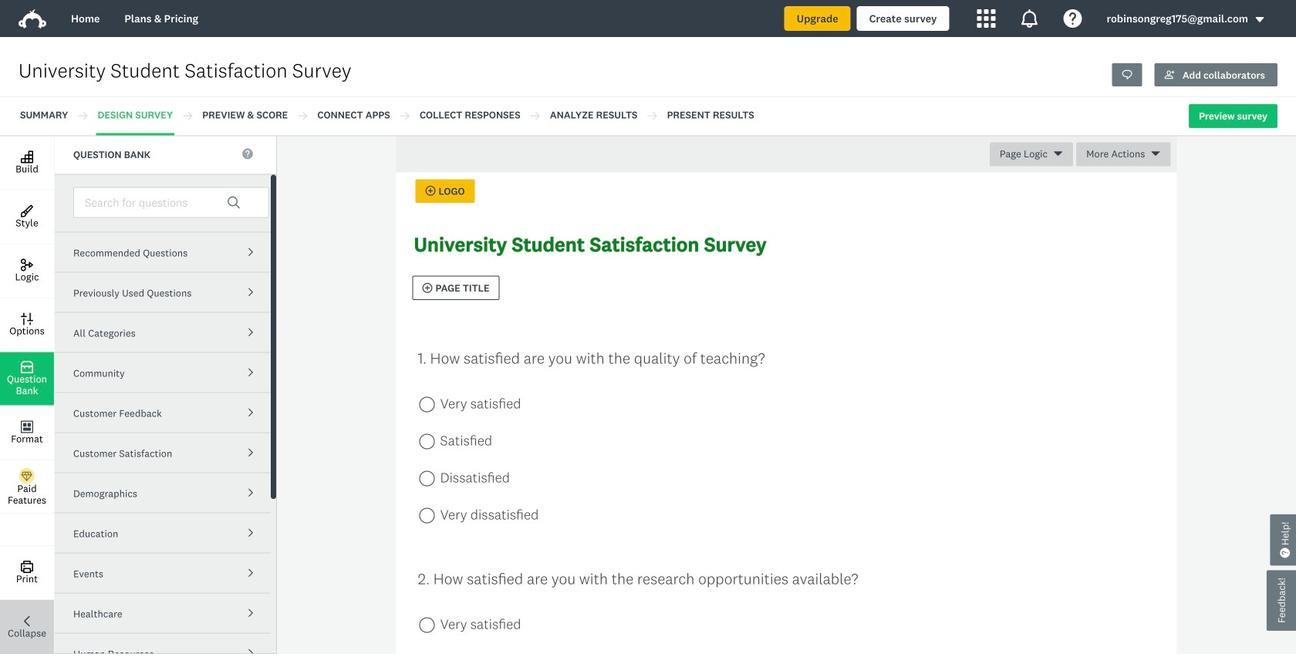 Task type: locate. For each thing, give the bounding box(es) containing it.
products icon image
[[977, 9, 996, 28], [1020, 9, 1039, 28]]

1 horizontal spatial products icon image
[[1020, 9, 1039, 28]]

2 products icon image from the left
[[1020, 9, 1039, 28]]

0 horizontal spatial products icon image
[[977, 9, 996, 28]]



Task type: vqa. For each thing, say whether or not it's contained in the screenshot.
rewards image
no



Task type: describe. For each thing, give the bounding box(es) containing it.
surveymonkey logo image
[[19, 9, 46, 29]]

1 products icon image from the left
[[977, 9, 996, 28]]

dropdown arrow image
[[1254, 14, 1265, 25]]

help icon image
[[1064, 9, 1082, 28]]

Search for questions text field
[[73, 187, 269, 218]]



